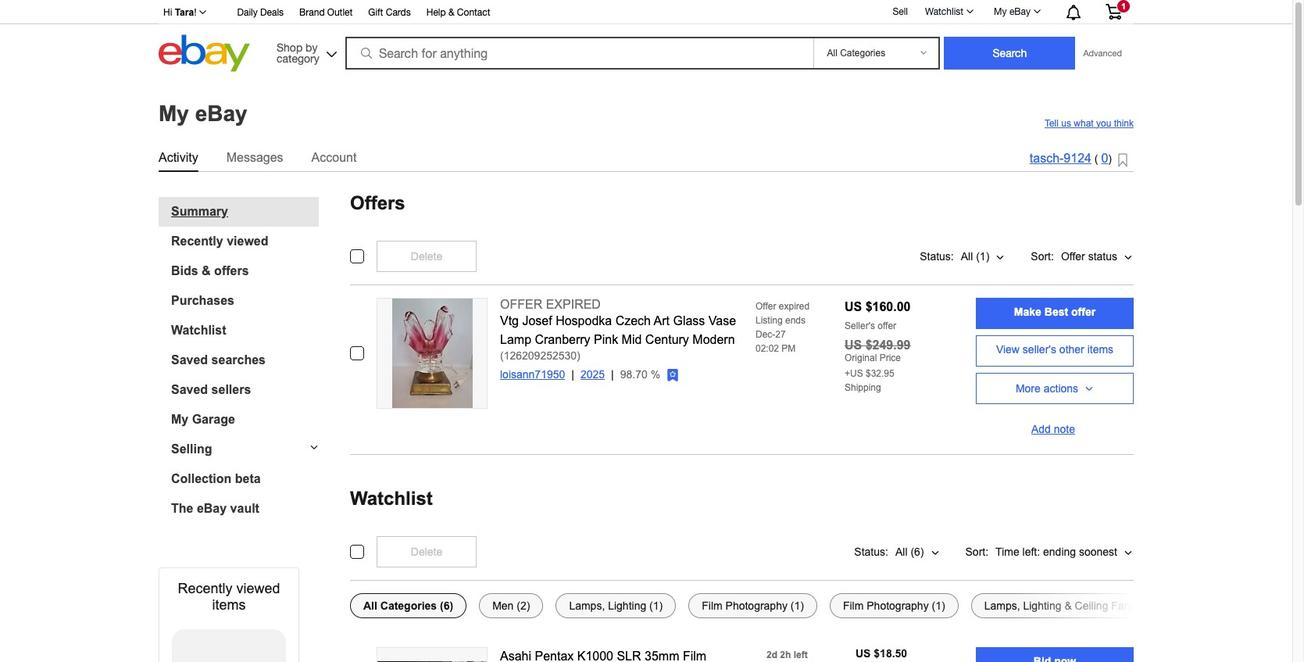 Task type: describe. For each thing, give the bounding box(es) containing it.
activity link
[[159, 147, 198, 168]]

offer expired vtg josef hospodka czech art glass vase lamp cranberry pink mid century modern ( 126209252530 )
[[500, 298, 737, 362]]

delete button for watchlist
[[377, 536, 477, 567]]

none submit inside shop by category banner
[[945, 37, 1076, 70]]

brand outlet
[[299, 7, 353, 18]]

help
[[427, 7, 446, 18]]

!
[[194, 7, 197, 18]]

price
[[880, 352, 902, 363]]

vase
[[709, 314, 737, 327]]

tell
[[1045, 118, 1059, 129]]

cranberry
[[535, 333, 591, 346]]

expired
[[546, 298, 601, 311]]

us $18.50
[[856, 647, 908, 660]]

hospodka
[[556, 314, 612, 327]]

offers
[[214, 264, 249, 277]]

bids & offers
[[171, 264, 249, 277]]

status
[[1089, 250, 1118, 262]]

make
[[1015, 306, 1042, 318]]

Search for anything text field
[[348, 38, 811, 68]]

shop by category banner
[[155, 0, 1135, 76]]

98.70
[[621, 368, 648, 380]]

modern
[[693, 333, 735, 346]]

1 horizontal spatial watchlist
[[350, 488, 433, 509]]

all (6) button
[[895, 536, 941, 567]]

expired
[[779, 301, 810, 312]]

items inside recently viewed items
[[212, 597, 246, 613]]

contact
[[457, 7, 491, 18]]

sell link
[[886, 6, 916, 17]]

more actions button
[[977, 373, 1135, 404]]

help & contact
[[427, 7, 491, 18]]

add note
[[1032, 423, 1076, 436]]

98.70 %
[[621, 368, 661, 380]]

my ebay inside main content
[[159, 101, 248, 126]]

searches
[[212, 353, 266, 366]]

deals
[[260, 7, 284, 18]]

recently for recently viewed items
[[178, 581, 233, 596]]

1 vertical spatial my
[[159, 101, 189, 126]]

other
[[1060, 343, 1085, 356]]

summary link
[[171, 204, 319, 219]]

hi tara !
[[163, 7, 197, 18]]

1
[[1122, 2, 1127, 11]]

1 horizontal spatial watchlist link
[[917, 2, 981, 21]]

tell us what you think
[[1045, 118, 1135, 129]]

saved for saved sellers
[[171, 383, 208, 396]]

czech
[[616, 314, 651, 327]]

us $160.00 seller's offer us $249.99 original price +us $32.95 shipping
[[845, 300, 911, 393]]

note
[[1055, 423, 1076, 436]]

delete for offers
[[411, 250, 443, 262]]

ends
[[786, 315, 806, 326]]

help & contact link
[[427, 5, 491, 22]]

my garage link
[[171, 412, 319, 427]]

soonest
[[1080, 545, 1118, 558]]

recently for recently viewed
[[171, 234, 223, 247]]

by
[[306, 41, 318, 54]]

saved sellers
[[171, 383, 251, 396]]

loisann71950 link
[[500, 368, 581, 380]]

sort: for offers
[[1032, 250, 1055, 262]]

add note button
[[977, 410, 1135, 441]]

my ebay inside 'account' 'navigation'
[[995, 6, 1031, 17]]

left
[[794, 649, 808, 660]]

sort: for watchlist
[[966, 545, 989, 558]]

what
[[1075, 118, 1094, 129]]

garage
[[192, 412, 235, 426]]

purchases link
[[171, 294, 319, 308]]

offer inside offer expired listing ends dec-27 02:02 pm
[[756, 301, 777, 312]]

account
[[312, 151, 357, 164]]

account navigation
[[155, 0, 1135, 24]]

messages
[[226, 151, 284, 164]]

make best offer link
[[977, 298, 1135, 329]]

dec-
[[756, 329, 776, 340]]

status: for watchlist
[[855, 545, 889, 558]]

status: all (6)
[[855, 545, 925, 558]]

watchlist for the rightmost watchlist link
[[926, 6, 964, 17]]

0 vertical spatial offer
[[1062, 250, 1086, 262]]

vtg josef hospodka czech art glass vase lamp cranberry pink mid century modern link
[[500, 314, 737, 346]]

advanced
[[1084, 48, 1123, 58]]

1 vertical spatial ebay
[[195, 101, 248, 126]]

the
[[171, 502, 193, 515]]

summary
[[171, 204, 228, 218]]

collection beta link
[[171, 472, 319, 486]]

brand outlet link
[[299, 5, 353, 22]]

left:
[[1023, 545, 1041, 558]]

collection beta
[[171, 472, 261, 485]]

offers
[[350, 192, 406, 213]]

vault
[[230, 502, 260, 515]]

loisann71950
[[500, 368, 566, 380]]

all for watchlist
[[896, 545, 908, 558]]

brand
[[299, 7, 325, 18]]

status: all (1)
[[920, 250, 990, 262]]

daily deals
[[237, 7, 284, 18]]



Task type: vqa. For each thing, say whether or not it's contained in the screenshot.
"&" to the right
yes



Task type: locate. For each thing, give the bounding box(es) containing it.
0 vertical spatial items
[[1088, 343, 1114, 356]]

recently viewed link
[[171, 234, 319, 248]]

watchlist inside 'account' 'navigation'
[[926, 6, 964, 17]]

recently viewed
[[171, 234, 269, 247]]

sort:
[[1032, 250, 1055, 262], [966, 545, 989, 558]]

offer
[[1072, 306, 1096, 318], [878, 320, 897, 331]]

2d
[[767, 649, 778, 660]]

& inside 'account' 'navigation'
[[449, 7, 455, 18]]

josef
[[523, 314, 553, 327]]

art
[[654, 314, 670, 327]]

1 vertical spatial offer
[[878, 320, 897, 331]]

all
[[962, 250, 974, 262], [896, 545, 908, 558]]

status: left (6)
[[855, 545, 889, 558]]

saved for saved searches
[[171, 353, 208, 366]]

tell us what you think link
[[1045, 118, 1135, 129]]

recently viewed items
[[178, 581, 280, 613]]

advanced link
[[1076, 38, 1131, 69]]

$32.95
[[866, 368, 895, 379]]

0 vertical spatial my ebay
[[995, 6, 1031, 17]]

0 vertical spatial all
[[962, 250, 974, 262]]

1 horizontal spatial offer
[[1062, 250, 1086, 262]]

my ebay link
[[986, 2, 1048, 21]]

9124
[[1064, 152, 1092, 165]]

original
[[845, 352, 878, 363]]

1 vertical spatial (
[[500, 349, 504, 362]]

1 vertical spatial &
[[202, 264, 211, 277]]

) left 'make this page your my ebay homepage' 'image'
[[1109, 153, 1113, 165]]

ebay for the ebay vault 'link'
[[197, 502, 227, 515]]

watchlist link up 'saved searches' link
[[171, 323, 319, 337]]

my inside 'account' 'navigation'
[[995, 6, 1007, 17]]

all for offers
[[962, 250, 974, 262]]

1 vertical spatial delete button
[[377, 536, 477, 567]]

viewed inside recently viewed link
[[227, 234, 269, 247]]

delete for watchlist
[[411, 545, 443, 558]]

1 horizontal spatial status:
[[920, 250, 954, 262]]

1 delete button from the top
[[377, 240, 477, 272]]

0 vertical spatial my
[[995, 6, 1007, 17]]

& right 'help'
[[449, 7, 455, 18]]

viewed for recently viewed
[[227, 234, 269, 247]]

) down 'cranberry' at left bottom
[[577, 349, 581, 362]]

$18.50
[[874, 647, 908, 660]]

0 vertical spatial viewed
[[227, 234, 269, 247]]

tasch-
[[1030, 152, 1064, 165]]

0 horizontal spatial watchlist link
[[171, 323, 319, 337]]

status: for offers
[[920, 250, 954, 262]]

2 saved from the top
[[171, 383, 208, 396]]

gift cards
[[368, 7, 411, 18]]

us up seller's
[[845, 300, 863, 313]]

lamp
[[500, 333, 532, 346]]

shop
[[277, 41, 303, 54]]

1 vertical spatial status:
[[855, 545, 889, 558]]

bids
[[171, 264, 198, 277]]

more actions
[[1016, 382, 1079, 394]]

0 horizontal spatial my ebay
[[159, 101, 248, 126]]

0 vertical spatial recently
[[171, 234, 223, 247]]

glass
[[674, 314, 706, 327]]

purchases
[[171, 294, 235, 307]]

sort: left offer status dropdown button
[[1032, 250, 1055, 262]]

1 vertical spatial saved
[[171, 383, 208, 396]]

gift
[[368, 7, 383, 18]]

sort: left time
[[966, 545, 989, 558]]

1 horizontal spatial &
[[449, 7, 455, 18]]

activity
[[159, 151, 198, 164]]

1 vertical spatial offer
[[756, 301, 777, 312]]

& for contact
[[449, 7, 455, 18]]

1 vertical spatial all
[[896, 545, 908, 558]]

recently inside recently viewed items
[[178, 581, 233, 596]]

ebay for my ebay link
[[1010, 6, 1031, 17]]

you
[[1097, 118, 1112, 129]]

2h
[[781, 649, 792, 660]]

& right bids
[[202, 264, 211, 277]]

0 horizontal spatial sort:
[[966, 545, 989, 558]]

27
[[776, 329, 786, 340]]

0 vertical spatial &
[[449, 7, 455, 18]]

offer left status
[[1062, 250, 1086, 262]]

2025
[[581, 368, 605, 380]]

1 vertical spatial viewed
[[237, 581, 280, 596]]

selling
[[171, 442, 212, 455]]

0 horizontal spatial )
[[577, 349, 581, 362]]

account link
[[312, 147, 357, 168]]

0 horizontal spatial status:
[[855, 545, 889, 558]]

offer inside us $160.00 seller's offer us $249.99 original price +us $32.95 shipping
[[878, 320, 897, 331]]

0 horizontal spatial &
[[202, 264, 211, 277]]

my ebay main content
[[6, 87, 1287, 662]]

offer up listing
[[756, 301, 777, 312]]

2 vertical spatial us
[[856, 647, 871, 660]]

ebay inside 'account' 'navigation'
[[1010, 6, 1031, 17]]

(6)
[[911, 545, 925, 558]]

2 horizontal spatial watchlist
[[926, 6, 964, 17]]

0 horizontal spatial all
[[896, 545, 908, 558]]

my for my ebay link
[[995, 6, 1007, 17]]

vtg
[[500, 314, 519, 327]]

1 vertical spatial us
[[845, 338, 863, 351]]

1 horizontal spatial offer
[[1072, 306, 1096, 318]]

view seller's other items
[[997, 343, 1114, 356]]

my garage
[[171, 412, 235, 426]]

0 vertical spatial sort:
[[1032, 250, 1055, 262]]

us left the $18.50
[[856, 647, 871, 660]]

0 horizontal spatial offer
[[878, 320, 897, 331]]

saved searches
[[171, 353, 266, 366]]

actions
[[1044, 382, 1079, 394]]

0 link
[[1102, 152, 1109, 165]]

1 vertical spatial recently
[[178, 581, 233, 596]]

offer
[[500, 298, 543, 311]]

watchlist link right sell link
[[917, 2, 981, 21]]

all left (6)
[[896, 545, 908, 558]]

1 horizontal spatial (
[[1095, 153, 1099, 165]]

0 horizontal spatial watchlist
[[171, 323, 226, 337]]

2d 2h left
[[767, 649, 808, 660]]

126209252530
[[504, 349, 577, 362]]

1 horizontal spatial )
[[1109, 153, 1113, 165]]

) inside offer expired vtg josef hospodka czech art glass vase lamp cranberry pink mid century modern ( 126209252530 )
[[577, 349, 581, 362]]

1 vertical spatial )
[[577, 349, 581, 362]]

0 vertical spatial delete
[[411, 250, 443, 262]]

1 vertical spatial watchlist
[[171, 323, 226, 337]]

all (1) button
[[961, 240, 1007, 272]]

my for the my garage link
[[171, 412, 189, 426]]

0 vertical spatial us
[[845, 300, 863, 313]]

2 delete from the top
[[411, 545, 443, 558]]

0 vertical spatial saved
[[171, 353, 208, 366]]

add
[[1032, 423, 1052, 436]]

None submit
[[945, 37, 1076, 70]]

1 vertical spatial sort:
[[966, 545, 989, 558]]

) inside tasch-9124 ( 0 )
[[1109, 153, 1113, 165]]

mid
[[622, 333, 642, 346]]

make this page your my ebay homepage image
[[1119, 153, 1128, 168]]

( left 0
[[1095, 153, 1099, 165]]

all left "(1)"
[[962, 250, 974, 262]]

)
[[1109, 153, 1113, 165], [577, 349, 581, 362]]

1 delete from the top
[[411, 250, 443, 262]]

1 horizontal spatial all
[[962, 250, 974, 262]]

us for $160.00
[[845, 300, 863, 313]]

time
[[996, 545, 1020, 558]]

vtg josef hospodka czech art glass vase lamp cranberry pink mid century modern image
[[392, 298, 473, 408]]

saved up saved sellers
[[171, 353, 208, 366]]

1 horizontal spatial items
[[1088, 343, 1114, 356]]

& for offers
[[202, 264, 211, 277]]

daily deals link
[[237, 5, 284, 22]]

2 vertical spatial ebay
[[197, 502, 227, 515]]

saved up my garage
[[171, 383, 208, 396]]

status: left "(1)"
[[920, 250, 954, 262]]

viewed for recently viewed items
[[237, 581, 280, 596]]

2 vertical spatial my
[[171, 412, 189, 426]]

0 vertical spatial watchlist
[[926, 6, 964, 17]]

0 horizontal spatial offer
[[756, 301, 777, 312]]

1 vertical spatial watchlist link
[[171, 323, 319, 337]]

watchlist for the leftmost watchlist link
[[171, 323, 226, 337]]

1 horizontal spatial sort:
[[1032, 250, 1055, 262]]

century
[[646, 333, 690, 346]]

cards
[[386, 7, 411, 18]]

& inside my ebay main content
[[202, 264, 211, 277]]

0 horizontal spatial items
[[212, 597, 246, 613]]

offer
[[1062, 250, 1086, 262], [756, 301, 777, 312]]

gift cards link
[[368, 5, 411, 22]]

best
[[1045, 306, 1069, 318]]

sort: time left: ending soonest
[[966, 545, 1118, 558]]

1 vertical spatial my ebay
[[159, 101, 248, 126]]

1 vertical spatial delete
[[411, 545, 443, 558]]

0
[[1102, 152, 1109, 165]]

0 vertical spatial offer
[[1072, 306, 1096, 318]]

+us
[[845, 368, 864, 379]]

listing
[[756, 315, 783, 326]]

1 horizontal spatial my ebay
[[995, 6, 1031, 17]]

category
[[277, 52, 320, 65]]

sellers
[[212, 383, 251, 396]]

( inside offer expired vtg josef hospodka czech art glass vase lamp cranberry pink mid century modern ( 126209252530 )
[[500, 349, 504, 362]]

2 vertical spatial watchlist
[[350, 488, 433, 509]]

1 saved from the top
[[171, 353, 208, 366]]

2 delete button from the top
[[377, 536, 477, 567]]

0 vertical spatial status:
[[920, 250, 954, 262]]

offer right best
[[1072, 306, 1096, 318]]

$249.99
[[866, 338, 911, 351]]

0 vertical spatial watchlist link
[[917, 2, 981, 21]]

tara
[[175, 7, 194, 18]]

daily
[[237, 7, 258, 18]]

my ebay
[[995, 6, 1031, 17], [159, 101, 248, 126]]

sort: offer status
[[1032, 250, 1118, 262]]

the ebay vault
[[171, 502, 260, 515]]

0 vertical spatial ebay
[[1010, 6, 1031, 17]]

delete button for offers
[[377, 240, 477, 272]]

watchlist link
[[917, 2, 981, 21], [171, 323, 319, 337]]

1 vertical spatial items
[[212, 597, 246, 613]]

recently
[[171, 234, 223, 247], [178, 581, 233, 596]]

0 vertical spatial (
[[1095, 153, 1099, 165]]

0 horizontal spatial (
[[500, 349, 504, 362]]

shop by category
[[277, 41, 320, 65]]

0 vertical spatial delete button
[[377, 240, 477, 272]]

view seller's other items link
[[977, 335, 1135, 366]]

( inside tasch-9124 ( 0 )
[[1095, 153, 1099, 165]]

( down lamp
[[500, 349, 504, 362]]

us up original
[[845, 338, 863, 351]]

viewed inside recently viewed items
[[237, 581, 280, 596]]

ebay inside 'link'
[[197, 502, 227, 515]]

offer down the $160.00
[[878, 320, 897, 331]]

messages link
[[226, 147, 284, 168]]

shipping
[[845, 382, 882, 393]]

us for $18.50
[[856, 647, 871, 660]]

0 vertical spatial )
[[1109, 153, 1113, 165]]



